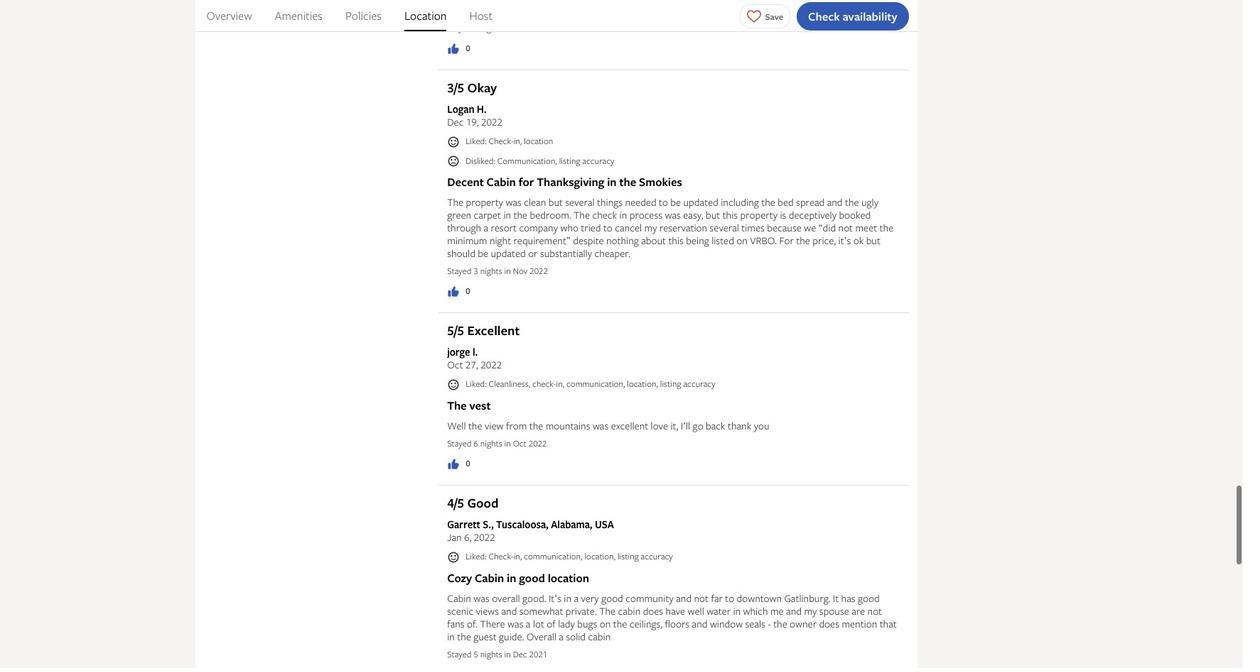 Task type: locate. For each thing, give the bounding box(es) containing it.
3
[[474, 22, 478, 34], [474, 265, 478, 277]]

0 horizontal spatial oct
[[447, 359, 463, 372]]

1 vertical spatial updated
[[491, 247, 526, 260]]

lady
[[558, 617, 575, 631]]

3 0 from the top
[[466, 458, 470, 470]]

oct for 6
[[513, 438, 527, 450]]

0 down stayed 3 nights in jun 2023
[[466, 42, 470, 54]]

times
[[742, 221, 765, 235]]

1 liked: from the top
[[466, 135, 487, 147]]

4/5 good garrett s., tuscaloosa, alabama, usa jan 6, 2022
[[447, 495, 614, 544]]

substantially
[[540, 247, 592, 260]]

price,
[[813, 234, 836, 248]]

0 vertical spatial we
[[772, 0, 784, 4]]

cleanliness,
[[489, 378, 530, 391]]

2 vertical spatial 0 button
[[447, 458, 470, 471]]

0 right medium image on the top left
[[466, 285, 470, 297]]

liked: down 6,
[[466, 551, 487, 563]]

good right has
[[858, 592, 880, 605]]

and right the me
[[786, 605, 802, 618]]

2 nights from the top
[[480, 265, 502, 277]]

1 nights from the top
[[480, 22, 502, 34]]

0 vertical spatial this
[[723, 209, 738, 222]]

0 vertical spatial cabin
[[487, 174, 516, 190]]

a left resort
[[484, 221, 488, 235]]

for inside the cabin was clean and well set up for a vacation.  nice and quiet so relaxing we almost didn't want to come off the hill.
[[599, 0, 612, 4]]

the left the bedroom.
[[514, 209, 527, 222]]

0 horizontal spatial my
[[644, 221, 657, 235]]

1 vertical spatial several
[[710, 221, 739, 235]]

1 horizontal spatial be
[[671, 196, 681, 209]]

a left vacation.
[[614, 0, 619, 4]]

was right there on the left bottom of page
[[508, 617, 523, 631]]

0 horizontal spatial be
[[478, 247, 488, 260]]

overview link
[[206, 0, 252, 31]]

good.
[[522, 592, 546, 605]]

small image down jorge
[[447, 379, 460, 392]]

1 vertical spatial we
[[804, 221, 816, 235]]

cabin
[[466, 0, 488, 4], [618, 605, 641, 618], [588, 630, 611, 644]]

oct down from
[[513, 438, 527, 450]]

1 small image from the top
[[447, 136, 460, 148]]

0 horizontal spatial several
[[565, 196, 595, 209]]

1 horizontal spatial does
[[819, 617, 839, 631]]

about
[[641, 234, 666, 248]]

through
[[447, 221, 481, 235]]

has
[[841, 592, 855, 605]]

process
[[629, 209, 663, 222]]

1 horizontal spatial good
[[601, 592, 623, 605]]

in left jun
[[504, 22, 511, 34]]

a left solid
[[559, 630, 564, 644]]

0 vertical spatial clean
[[509, 0, 531, 4]]

0 horizontal spatial for
[[519, 174, 534, 190]]

0 vertical spatial dec
[[447, 115, 464, 129]]

but right ok
[[866, 234, 881, 248]]

several left the times
[[710, 221, 739, 235]]

0 down stayed 6 nights in oct 2022
[[466, 458, 470, 470]]

not
[[838, 221, 853, 235], [694, 592, 709, 605], [868, 605, 882, 618]]

2 liked: from the top
[[466, 378, 487, 391]]

19,
[[466, 115, 479, 129]]

nights
[[480, 22, 502, 34], [480, 265, 502, 277], [480, 438, 502, 450], [480, 649, 502, 661]]

clean inside the cabin was clean and well set up for a vacation.  nice and quiet so relaxing we almost didn't want to come off the hill.
[[509, 0, 531, 4]]

liked: for excellent
[[466, 378, 487, 391]]

vest
[[469, 398, 491, 414]]

0 for excellent
[[466, 458, 470, 470]]

should
[[447, 247, 475, 260]]

1 vertical spatial well
[[688, 605, 704, 618]]

0
[[466, 42, 470, 54], [466, 285, 470, 297], [466, 458, 470, 470]]

we
[[772, 0, 784, 4], [804, 221, 816, 235]]

communication, up the vest well the view from the mountains was excellent love it, i'll go back thank you
[[567, 378, 625, 391]]

3 down the "should"
[[474, 265, 478, 277]]

cabin down disliked: on the top of the page
[[487, 174, 516, 190]]

host
[[469, 8, 493, 23]]

0 horizontal spatial on
[[600, 617, 611, 631]]

jun
[[513, 22, 526, 34]]

accuracy up go
[[683, 378, 716, 391]]

small image for liked: check-in, location
[[447, 136, 460, 148]]

stayed for stayed 3 nights in nov 2022
[[447, 265, 472, 277]]

2022 right 6,
[[474, 531, 495, 544]]

1 horizontal spatial on
[[737, 234, 748, 248]]

0 horizontal spatial accuracy
[[582, 155, 615, 167]]

the
[[447, 0, 463, 4], [447, 196, 463, 209], [574, 209, 590, 222], [447, 398, 467, 414], [599, 605, 616, 618]]

stayed inside "cozy cabin in good location cabin was overall good. it's in a very good community and not far to downtown gatlinburg. it has good scenic views and somewhat private. the cabin does have well water in which me and my spouse are not fans of. there was a lot of lady bugs on the ceilings, floors and window seals - the owner does mention that in the guest guide. overall a solid cabin stayed 5 nights in dec 2021"
[[447, 649, 472, 661]]

2 horizontal spatial cabin
[[618, 605, 641, 618]]

accuracy up community
[[641, 551, 673, 563]]

2 vertical spatial 0
[[466, 458, 470, 470]]

stayed left 6
[[447, 438, 472, 450]]

0 vertical spatial 3
[[474, 22, 478, 34]]

2022 right 27, on the bottom of page
[[481, 359, 502, 372]]

3 liked: from the top
[[466, 551, 487, 563]]

1 horizontal spatial updated
[[683, 196, 718, 209]]

location
[[524, 135, 553, 147], [548, 570, 589, 586]]

in down from
[[504, 438, 511, 450]]

to inside the cabin was clean and well set up for a vacation.  nice and quiet so relaxing we almost didn't want to come off the hill.
[[866, 0, 876, 4]]

my
[[644, 221, 657, 235], [804, 605, 817, 618]]

2 stayed from the top
[[447, 265, 472, 277]]

0 for okay
[[466, 285, 470, 297]]

the right from
[[529, 419, 543, 433]]

the right the meet
[[880, 221, 894, 235]]

cabin up overall
[[475, 570, 504, 586]]

2 3 from the top
[[474, 265, 478, 277]]

liked:
[[466, 135, 487, 147], [466, 378, 487, 391], [466, 551, 487, 563]]

to right far
[[725, 592, 734, 605]]

0 vertical spatial in,
[[514, 135, 522, 147]]

be left night
[[478, 247, 488, 260]]

accuracy up thanksgiving
[[582, 155, 615, 167]]

h.
[[477, 103, 487, 116]]

1 horizontal spatial not
[[838, 221, 853, 235]]

to up availability
[[866, 0, 876, 4]]

1 vertical spatial listing
[[660, 378, 681, 391]]

the inside the cabin was clean and well set up for a vacation.  nice and quiet so relaxing we almost didn't want to come off the hill.
[[488, 4, 502, 17]]

the cabin was clean and well set up for a vacation.  nice and quiet so relaxing we almost didn't want to come off the hill.
[[447, 0, 876, 17]]

2022 down the mountains
[[529, 438, 547, 450]]

does left have
[[643, 605, 663, 618]]

lot
[[533, 617, 544, 631]]

2022 inside the 4/5 good garrett s., tuscaloosa, alabama, usa jan 6, 2022
[[474, 531, 495, 544]]

being
[[686, 234, 709, 248]]

1 vertical spatial 0 button
[[447, 285, 470, 299]]

and right views
[[501, 605, 517, 618]]

updated
[[683, 196, 718, 209], [491, 247, 526, 260]]

this left the times
[[723, 209, 738, 222]]

things
[[597, 196, 623, 209]]

window
[[710, 617, 743, 631]]

not left far
[[694, 592, 709, 605]]

3 down off
[[474, 22, 478, 34]]

2022 right 19,
[[481, 115, 503, 129]]

a inside the cabin was clean and well set up for a vacation.  nice and quiet so relaxing we almost didn't want to come off the hill.
[[614, 0, 619, 4]]

1 vertical spatial 0
[[466, 285, 470, 297]]

in
[[504, 22, 511, 34], [607, 174, 617, 190], [504, 209, 511, 222], [619, 209, 627, 222], [504, 265, 511, 277], [504, 438, 511, 450], [507, 570, 516, 586], [564, 592, 572, 605], [733, 605, 741, 618], [447, 630, 455, 644], [504, 649, 511, 661]]

from
[[506, 419, 527, 433]]

be left easy,
[[671, 196, 681, 209]]

small image down the "jan"
[[447, 551, 460, 564]]

check- down s.,
[[489, 551, 514, 563]]

nights right the 5
[[480, 649, 502, 661]]

3 nights from the top
[[480, 438, 502, 450]]

the right for
[[796, 234, 810, 248]]

0 vertical spatial small image
[[447, 136, 460, 148]]

stayed for stayed 6 nights in oct 2022
[[447, 438, 472, 450]]

2 check- from the top
[[489, 551, 514, 563]]

not inside decent cabin for thanksgiving in the smokies the property was clean but several things needed to be updated including the bed spread and the ugly green carpet in the bedroom. the check in process was easy, but this property is deceptively booked through a resort company who tried to cancel my reservation several times because we "did not meet the minimum night requirement" despite nothing about this being listed on vrbo. for the price, it's ok but should be updated or substantially cheaper.
[[838, 221, 853, 235]]

3 stayed from the top
[[447, 438, 472, 450]]

quiet
[[701, 0, 722, 4]]

1 vertical spatial small image
[[447, 551, 460, 564]]

check- up disliked: on the top of the page
[[489, 135, 514, 147]]

so
[[725, 0, 734, 4]]

0 vertical spatial liked:
[[466, 135, 487, 147]]

0 vertical spatial well
[[552, 0, 568, 4]]

for
[[599, 0, 612, 4], [519, 174, 534, 190]]

0 vertical spatial oct
[[447, 359, 463, 372]]

oct left 27, on the bottom of page
[[447, 359, 463, 372]]

1 vertical spatial clean
[[524, 196, 546, 209]]

3/5 okay logan h. dec 19, 2022
[[447, 79, 503, 129]]

liked: down 19,
[[466, 135, 487, 147]]

dec left the 2021
[[513, 649, 527, 661]]

1 horizontal spatial dec
[[513, 649, 527, 661]]

cabin down cozy
[[447, 592, 471, 605]]

medium image up 4/5
[[447, 458, 460, 471]]

1 0 button from the top
[[447, 42, 470, 56]]

nights inside "cozy cabin in good location cabin was overall good. it's in a very good community and not far to downtown gatlinburg. it has good scenic views and somewhat private. the cabin does have well water in which me and my spouse are not fans of. there was a lot of lady bugs on the ceilings, floors and window seals - the owner does mention that in the guest guide. overall a solid cabin stayed 5 nights in dec 2021"
[[480, 649, 502, 661]]

cheaper.
[[595, 247, 630, 260]]

we left "did
[[804, 221, 816, 235]]

not right are
[[868, 605, 882, 618]]

0 button
[[447, 42, 470, 56], [447, 285, 470, 299], [447, 458, 470, 471]]

oct
[[447, 359, 463, 372], [513, 438, 527, 450]]

1 vertical spatial cabin
[[618, 605, 641, 618]]

1 vertical spatial liked:
[[466, 378, 487, 391]]

4 stayed from the top
[[447, 649, 472, 661]]

2 horizontal spatial listing
[[660, 378, 681, 391]]

clean up company
[[524, 196, 546, 209]]

4 nights from the top
[[480, 649, 502, 661]]

and right the spread on the right top of page
[[827, 196, 843, 209]]

stayed
[[447, 22, 472, 34], [447, 265, 472, 277], [447, 438, 472, 450], [447, 649, 472, 661]]

to
[[866, 0, 876, 4], [659, 196, 668, 209], [603, 221, 613, 235], [725, 592, 734, 605]]

1 vertical spatial cabin
[[475, 570, 504, 586]]

view
[[485, 419, 504, 433]]

several down thanksgiving
[[565, 196, 595, 209]]

tuscaloosa,
[[496, 518, 549, 532]]

my left spouse
[[804, 605, 817, 618]]

0 horizontal spatial listing
[[559, 155, 580, 167]]

2 medium image from the top
[[447, 458, 460, 471]]

cancel
[[615, 221, 642, 235]]

nothing
[[606, 234, 639, 248]]

check-
[[489, 135, 514, 147], [489, 551, 514, 563]]

nights for oct
[[480, 438, 502, 450]]

downtown
[[737, 592, 782, 605]]

0 button for 3/5
[[447, 285, 470, 299]]

1 horizontal spatial location,
[[627, 378, 658, 391]]

0 vertical spatial small image
[[447, 155, 460, 168]]

clean
[[509, 0, 531, 4], [524, 196, 546, 209]]

accuracy
[[582, 155, 615, 167], [683, 378, 716, 391], [641, 551, 673, 563]]

3 for stayed 3 nights in jun 2023
[[474, 22, 478, 34]]

2 0 button from the top
[[447, 285, 470, 299]]

a left lot
[[526, 617, 531, 631]]

property left the is
[[740, 209, 778, 222]]

0 horizontal spatial dec
[[447, 115, 464, 129]]

private.
[[566, 605, 597, 618]]

in right check
[[619, 209, 627, 222]]

oct inside 5/5 excellent jorge l. oct 27, 2022
[[447, 359, 463, 372]]

2 small image from the top
[[447, 551, 460, 564]]

well left the set
[[552, 0, 568, 4]]

thanksgiving
[[537, 174, 604, 190]]

garrett
[[447, 518, 480, 532]]

1 horizontal spatial my
[[804, 605, 817, 618]]

1 horizontal spatial for
[[599, 0, 612, 4]]

1 vertical spatial check-
[[489, 551, 514, 563]]

2 vertical spatial cabin
[[588, 630, 611, 644]]

updated up reservation
[[683, 196, 718, 209]]

2 small image from the top
[[447, 379, 460, 392]]

medium image
[[447, 286, 460, 299]]

cabin for for
[[487, 174, 516, 190]]

the right very
[[599, 605, 616, 618]]

1 stayed from the top
[[447, 22, 472, 34]]

1 vertical spatial dec
[[513, 649, 527, 661]]

check availability button
[[797, 2, 909, 30]]

0 horizontal spatial well
[[552, 0, 568, 4]]

the up 6
[[468, 419, 482, 433]]

0 vertical spatial medium image
[[447, 43, 460, 56]]

0 vertical spatial check-
[[489, 135, 514, 147]]

0 vertical spatial 0 button
[[447, 42, 470, 56]]

clean up jun
[[509, 0, 531, 4]]

0 vertical spatial cabin
[[466, 0, 488, 4]]

this left being
[[668, 234, 684, 248]]

green
[[447, 209, 471, 222]]

0 vertical spatial listing
[[559, 155, 580, 167]]

0 vertical spatial for
[[599, 0, 612, 4]]

2 vertical spatial accuracy
[[641, 551, 673, 563]]

1 medium image from the top
[[447, 43, 460, 56]]

2 0 from the top
[[466, 285, 470, 297]]

medium image up 3/5
[[447, 43, 460, 56]]

1 3 from the top
[[474, 22, 478, 34]]

0 vertical spatial my
[[644, 221, 657, 235]]

1 vertical spatial my
[[804, 605, 817, 618]]

i'll
[[681, 419, 690, 433]]

1 check- from the top
[[489, 135, 514, 147]]

location, up excellent on the bottom of the page
[[627, 378, 658, 391]]

liked: for good
[[466, 551, 487, 563]]

1 horizontal spatial we
[[804, 221, 816, 235]]

mention
[[842, 617, 877, 631]]

dec inside "cozy cabin in good location cabin was overall good. it's in a very good community and not far to downtown gatlinburg. it has good scenic views and somewhat private. the cabin does have well water in which me and my spouse are not fans of. there was a lot of lady bugs on the ceilings, floors and window seals - the owner does mention that in the guest guide. overall a solid cabin stayed 5 nights in dec 2021"
[[513, 649, 527, 661]]

property down decent
[[466, 196, 503, 209]]

listing up community
[[618, 551, 639, 563]]

2023
[[528, 22, 546, 34]]

overall
[[492, 592, 520, 605]]

reservation
[[660, 221, 707, 235]]

but right easy,
[[706, 209, 720, 222]]

3 0 button from the top
[[447, 458, 470, 471]]

the left off
[[447, 0, 463, 4]]

5/5 excellent jorge l. oct 27, 2022
[[447, 322, 520, 372]]

1 vertical spatial oct
[[513, 438, 527, 450]]

in up things
[[607, 174, 617, 190]]

small image
[[447, 136, 460, 148], [447, 379, 460, 392]]

relaxing
[[737, 0, 769, 4]]

small image up decent
[[447, 155, 460, 168]]

0 vertical spatial 0
[[466, 42, 470, 54]]

location, down usa on the bottom
[[585, 551, 616, 563]]

1 0 from the top
[[466, 42, 470, 54]]

2 vertical spatial listing
[[618, 551, 639, 563]]

2 horizontal spatial accuracy
[[683, 378, 716, 391]]

updated up the stayed 3 nights in nov 2022
[[491, 247, 526, 260]]

small image for liked:
[[447, 551, 460, 564]]

0 horizontal spatial updated
[[491, 247, 526, 260]]

0 horizontal spatial this
[[668, 234, 684, 248]]

bedroom.
[[530, 209, 571, 222]]

stayed left the 5
[[447, 649, 472, 661]]

cabin up host
[[466, 0, 488, 4]]

1 horizontal spatial listing
[[618, 551, 639, 563]]

not left ok
[[838, 221, 853, 235]]

small image
[[447, 155, 460, 168], [447, 551, 460, 564]]

1 vertical spatial accuracy
[[683, 378, 716, 391]]

location down 'liked: check-in, communication, location, listing accuracy'
[[548, 570, 589, 586]]

the right off
[[488, 4, 502, 17]]

1 horizontal spatial this
[[723, 209, 738, 222]]

the left ceilings,
[[613, 617, 627, 631]]

1 vertical spatial for
[[519, 174, 534, 190]]

small image for disliked:
[[447, 155, 460, 168]]

the
[[488, 4, 502, 17], [619, 174, 636, 190], [761, 196, 775, 209], [845, 196, 859, 209], [514, 209, 527, 222], [880, 221, 894, 235], [796, 234, 810, 248], [468, 419, 482, 433], [529, 419, 543, 433], [613, 617, 627, 631], [773, 617, 787, 631], [457, 630, 471, 644]]

3 for stayed 3 nights in nov 2022
[[474, 265, 478, 277]]

despite
[[573, 234, 604, 248]]

cozy cabin in good location cabin was overall good. it's in a very good community and not far to downtown gatlinburg. it has good scenic views and somewhat private. the cabin does have well water in which me and my spouse are not fans of. there was a lot of lady bugs on the ceilings, floors and window seals - the owner does mention that in the guest guide. overall a solid cabin stayed 5 nights in dec 2021
[[447, 570, 897, 661]]

on right bugs
[[600, 617, 611, 631]]

list
[[195, 0, 917, 31]]

nights right 6
[[480, 438, 502, 450]]

cabin for in
[[475, 570, 504, 586]]

1 horizontal spatial oct
[[513, 438, 527, 450]]

was inside the vest well the view from the mountains was excellent love it, i'll go back thank you
[[593, 419, 609, 433]]

bugs
[[577, 617, 597, 631]]

0 horizontal spatial not
[[694, 592, 709, 605]]

0 horizontal spatial cabin
[[466, 0, 488, 4]]

1 vertical spatial on
[[600, 617, 611, 631]]

1 small image from the top
[[447, 155, 460, 168]]

2 vertical spatial liked:
[[466, 551, 487, 563]]

location up disliked: communication, listing accuracy
[[524, 135, 553, 147]]

1 horizontal spatial well
[[688, 605, 704, 618]]

medium image
[[447, 43, 460, 56], [447, 458, 460, 471]]

fans
[[447, 617, 465, 631]]

1 vertical spatial location
[[548, 570, 589, 586]]

nights left the nov at the left top of page
[[480, 265, 502, 277]]

was left excellent on the bottom of the page
[[593, 419, 609, 433]]

2 vertical spatial in,
[[514, 551, 522, 563]]

0 horizontal spatial location,
[[585, 551, 616, 563]]

liked: check-in, location
[[466, 135, 553, 147]]

1 horizontal spatial cabin
[[588, 630, 611, 644]]

dec
[[447, 115, 464, 129], [513, 649, 527, 661]]

cabin inside decent cabin for thanksgiving in the smokies the property was clean but several things needed to be updated including the bed spread and the ugly green carpet in the bedroom. the check in process was easy, but this property is deceptively booked through a resort company who tried to cancel my reservation several times because we "did not meet the minimum night requirement" despite nothing about this being listed on vrbo. for the price, it's ok but should be updated or substantially cheaper.
[[487, 174, 516, 190]]



Task type: describe. For each thing, give the bounding box(es) containing it.
and inside decent cabin for thanksgiving in the smokies the property was clean but several things needed to be updated including the bed spread and the ugly green carpet in the bedroom. the check in process was easy, but this property is deceptively booked through a resort company who tried to cancel my reservation several times because we "did not meet the minimum night requirement" despite nothing about this being listed on vrbo. for the price, it's ok but should be updated or substantially cheaper.
[[827, 196, 843, 209]]

very
[[581, 592, 599, 605]]

it's
[[549, 592, 561, 605]]

in, for location
[[514, 135, 522, 147]]

minimum
[[447, 234, 487, 248]]

and up 2023 at the left of the page
[[534, 0, 549, 4]]

we inside decent cabin for thanksgiving in the smokies the property was clean but several things needed to be updated including the bed spread and the ugly green carpet in the bedroom. the check in process was easy, but this property is deceptively booked through a resort company who tried to cancel my reservation several times because we "did not meet the minimum night requirement" despite nothing about this being listed on vrbo. for the price, it's ok but should be updated or substantially cheaper.
[[804, 221, 816, 235]]

the left check
[[574, 209, 590, 222]]

up
[[586, 0, 597, 4]]

ugly
[[861, 196, 879, 209]]

tried
[[581, 221, 601, 235]]

2 horizontal spatial good
[[858, 592, 880, 605]]

solid
[[566, 630, 586, 644]]

you
[[754, 419, 769, 433]]

"did
[[819, 221, 836, 235]]

the left ugly
[[845, 196, 859, 209]]

nov
[[513, 265, 528, 277]]

3/5
[[447, 79, 464, 97]]

check availability
[[808, 8, 897, 24]]

my inside decent cabin for thanksgiving in the smokies the property was clean but several things needed to be updated including the bed spread and the ugly green carpet in the bedroom. the check in process was easy, but this property is deceptively booked through a resort company who tried to cancel my reservation several times because we "did not meet the minimum night requirement" despite nothing about this being listed on vrbo. for the price, it's ok but should be updated or substantially cheaper.
[[644, 221, 657, 235]]

2022 right the nov at the left top of page
[[530, 265, 548, 277]]

didn't
[[817, 0, 841, 4]]

0 vertical spatial location
[[524, 135, 553, 147]]

to down smokies
[[659, 196, 668, 209]]

communication,
[[497, 155, 557, 167]]

was left easy,
[[665, 209, 681, 222]]

6
[[474, 438, 478, 450]]

check- for communication,
[[489, 551, 514, 563]]

check
[[592, 209, 617, 222]]

in right "it's"
[[564, 592, 572, 605]]

good
[[467, 495, 499, 512]]

of.
[[467, 617, 478, 631]]

1 horizontal spatial accuracy
[[641, 551, 673, 563]]

well inside "cozy cabin in good location cabin was overall good. it's in a very good community and not far to downtown gatlinburg. it has good scenic views and somewhat private. the cabin does have well water in which me and my spouse are not fans of. there was a lot of lady bugs on the ceilings, floors and window seals - the owner does mention that in the guest guide. overall a solid cabin stayed 5 nights in dec 2021"
[[688, 605, 704, 618]]

1 horizontal spatial property
[[740, 209, 778, 222]]

which
[[743, 605, 768, 618]]

the left guest
[[457, 630, 471, 644]]

meet
[[855, 221, 877, 235]]

excellent
[[611, 419, 648, 433]]

list containing overview
[[195, 0, 917, 31]]

dec inside 3/5 okay logan h. dec 19, 2022
[[447, 115, 464, 129]]

vrbo.
[[750, 234, 777, 248]]

smokies
[[639, 174, 682, 190]]

and right floors
[[692, 617, 708, 631]]

was up resort
[[506, 196, 522, 209]]

it
[[833, 592, 839, 605]]

guest
[[474, 630, 497, 644]]

to inside "cozy cabin in good location cabin was overall good. it's in a very good community and not far to downtown gatlinburg. it has good scenic views and somewhat private. the cabin does have well water in which me and my spouse are not fans of. there was a lot of lady bugs on the ceilings, floors and window seals - the owner does mention that in the guest guide. overall a solid cabin stayed 5 nights in dec 2021"
[[725, 592, 734, 605]]

nights for nov
[[480, 265, 502, 277]]

and right nice
[[683, 0, 698, 4]]

medium image for stayed 3 nights in jun 2023
[[447, 43, 460, 56]]

0 vertical spatial accuracy
[[582, 155, 615, 167]]

check-
[[532, 378, 556, 391]]

seals
[[745, 617, 765, 631]]

stayed 3 nights in jun 2023
[[447, 22, 546, 34]]

company
[[519, 221, 558, 235]]

because
[[767, 221, 802, 235]]

in left the nov at the left top of page
[[504, 265, 511, 277]]

small image for liked: cleanliness, check-in, communication, location, listing accuracy
[[447, 379, 460, 392]]

the inside the cabin was clean and well set up for a vacation.  nice and quiet so relaxing we almost didn't want to come off the hill.
[[447, 0, 463, 4]]

the up needed at the right
[[619, 174, 636, 190]]

are
[[852, 605, 865, 618]]

0 horizontal spatial does
[[643, 605, 663, 618]]

1 horizontal spatial several
[[710, 221, 739, 235]]

somewhat
[[519, 605, 563, 618]]

a inside decent cabin for thanksgiving in the smokies the property was clean but several things needed to be updated including the bed spread and the ugly green carpet in the bedroom. the check in process was easy, but this property is deceptively booked through a resort company who tried to cancel my reservation several times because we "did not meet the minimum night requirement" despite nothing about this being listed on vrbo. for the price, it's ok but should be updated or substantially cheaper.
[[484, 221, 488, 235]]

the down decent
[[447, 196, 463, 209]]

hill.
[[504, 4, 518, 17]]

to right tried
[[603, 221, 613, 235]]

liked: cleanliness, check-in, communication, location, listing accuracy
[[466, 378, 716, 391]]

want
[[843, 0, 864, 4]]

1 horizontal spatial but
[[706, 209, 720, 222]]

in left of.
[[447, 630, 455, 644]]

was inside the cabin was clean and well set up for a vacation.  nice and quiet so relaxing we almost didn't want to come off the hill.
[[491, 0, 507, 4]]

l.
[[473, 346, 478, 359]]

cabin inside the cabin was clean and well set up for a vacation.  nice and quiet so relaxing we almost didn't want to come off the hill.
[[466, 0, 488, 4]]

oct for excellent
[[447, 359, 463, 372]]

gatlinburg.
[[784, 592, 830, 605]]

save
[[765, 10, 783, 22]]

it's
[[838, 234, 851, 248]]

0 vertical spatial be
[[671, 196, 681, 209]]

owner
[[790, 617, 817, 631]]

in right water
[[733, 605, 741, 618]]

the inside "cozy cabin in good location cabin was overall good. it's in a very good community and not far to downtown gatlinburg. it has good scenic views and somewhat private. the cabin does have well water in which me and my spouse are not fans of. there was a lot of lady bugs on the ceilings, floors and window seals - the owner does mention that in the guest guide. overall a solid cabin stayed 5 nights in dec 2021"
[[599, 605, 616, 618]]

0 button for 5/5
[[447, 458, 470, 471]]

including
[[721, 196, 759, 209]]

2 horizontal spatial but
[[866, 234, 881, 248]]

2 horizontal spatial not
[[868, 605, 882, 618]]

location link
[[404, 0, 447, 31]]

0 horizontal spatial good
[[519, 570, 545, 586]]

it,
[[671, 419, 678, 433]]

set
[[571, 0, 583, 4]]

on inside decent cabin for thanksgiving in the smokies the property was clean but several things needed to be updated including the bed spread and the ugly green carpet in the bedroom. the check in process was easy, but this property is deceptively booked through a resort company who tried to cancel my reservation several times because we "did not meet the minimum night requirement" despite nothing about this being listed on vrbo. for the price, it's ok but should be updated or substantially cheaper.
[[737, 234, 748, 248]]

the vest well the view from the mountains was excellent love it, i'll go back thank you
[[447, 398, 769, 433]]

0 horizontal spatial property
[[466, 196, 503, 209]]

have
[[666, 605, 685, 618]]

1 vertical spatial in,
[[556, 378, 564, 391]]

community
[[626, 592, 674, 605]]

availability
[[843, 8, 897, 24]]

0 vertical spatial location,
[[627, 378, 658, 391]]

and up floors
[[676, 592, 692, 605]]

decent cabin for thanksgiving in the smokies the property was clean but several things needed to be updated including the bed spread and the ugly green carpet in the bedroom. the check in process was easy, but this property is deceptively booked through a resort company who tried to cancel my reservation several times because we "did not meet the minimum night requirement" despite nothing about this being listed on vrbo. for the price, it's ok but should be updated or substantially cheaper.
[[447, 174, 894, 260]]

usa
[[595, 518, 614, 532]]

the left bed
[[761, 196, 775, 209]]

disliked:
[[466, 155, 495, 167]]

decent
[[447, 174, 484, 190]]

6,
[[464, 531, 471, 544]]

or
[[528, 247, 538, 260]]

in down guide.
[[504, 649, 511, 661]]

overall
[[527, 630, 556, 644]]

0 vertical spatial updated
[[683, 196, 718, 209]]

spread
[[796, 196, 825, 209]]

stayed 3 nights in nov 2022
[[447, 265, 548, 277]]

jorge
[[447, 346, 470, 359]]

thank
[[728, 419, 751, 433]]

2021
[[529, 649, 547, 661]]

deceptively
[[789, 209, 837, 222]]

who
[[560, 221, 579, 235]]

1 vertical spatial this
[[668, 234, 684, 248]]

2022 inside 5/5 excellent jorge l. oct 27, 2022
[[481, 359, 502, 372]]

a left very
[[574, 592, 579, 605]]

0 vertical spatial communication,
[[567, 378, 625, 391]]

in, for communication,
[[514, 551, 522, 563]]

amenities
[[275, 8, 323, 23]]

stayed 6 nights in oct 2022
[[447, 438, 547, 450]]

well inside the cabin was clean and well set up for a vacation.  nice and quiet so relaxing we almost didn't want to come off the hill.
[[552, 0, 568, 4]]

love
[[651, 419, 668, 433]]

my inside "cozy cabin in good location cabin was overall good. it's in a very good community and not far to downtown gatlinburg. it has good scenic views and somewhat private. the cabin does have well water in which me and my spouse are not fans of. there was a lot of lady bugs on the ceilings, floors and window seals - the owner does mention that in the guest guide. overall a solid cabin stayed 5 nights in dec 2021"
[[804, 605, 817, 618]]

requirement"
[[514, 234, 571, 248]]

listed
[[712, 234, 734, 248]]

27,
[[466, 359, 478, 372]]

check- for location
[[489, 135, 514, 147]]

in up overall
[[507, 570, 516, 586]]

on inside "cozy cabin in good location cabin was overall good. it's in a very good community and not far to downtown gatlinburg. it has good scenic views and somewhat private. the cabin does have well water in which me and my spouse are not fans of. there was a lot of lady bugs on the ceilings, floors and window seals - the owner does mention that in the guest guide. overall a solid cabin stayed 5 nights in dec 2021"
[[600, 617, 611, 631]]

back
[[706, 419, 725, 433]]

2 vertical spatial cabin
[[447, 592, 471, 605]]

go
[[693, 419, 703, 433]]

was left overall
[[474, 592, 490, 605]]

host link
[[469, 0, 493, 31]]

vacation.
[[621, 0, 659, 4]]

the inside the vest well the view from the mountains was excellent love it, i'll go back thank you
[[447, 398, 467, 414]]

we inside the cabin was clean and well set up for a vacation.  nice and quiet so relaxing we almost didn't want to come off the hill.
[[772, 0, 784, 4]]

the right the -
[[773, 617, 787, 631]]

nights for jun
[[480, 22, 502, 34]]

for inside decent cabin for thanksgiving in the smokies the property was clean but several things needed to be updated including the bed spread and the ugly green carpet in the bedroom. the check in process was easy, but this property is deceptively booked through a resort company who tried to cancel my reservation several times because we "did not meet the minimum night requirement" despite nothing about this being listed on vrbo. for the price, it's ok but should be updated or substantially cheaper.
[[519, 174, 534, 190]]

medium image for stayed 6 nights in oct 2022
[[447, 458, 460, 471]]

clean inside decent cabin for thanksgiving in the smokies the property was clean but several things needed to be updated including the bed spread and the ugly green carpet in the bedroom. the check in process was easy, but this property is deceptively booked through a resort company who tried to cancel my reservation several times because we "did not meet the minimum night requirement" despite nothing about this being listed on vrbo. for the price, it's ok but should be updated or substantially cheaper.
[[524, 196, 546, 209]]

1 vertical spatial communication,
[[524, 551, 582, 563]]

spouse
[[819, 605, 849, 618]]

water
[[707, 605, 731, 618]]

1 vertical spatial location,
[[585, 551, 616, 563]]

0 horizontal spatial but
[[548, 196, 563, 209]]

come
[[447, 4, 471, 17]]

stayed for stayed 3 nights in jun 2023
[[447, 22, 472, 34]]

1 vertical spatial be
[[478, 247, 488, 260]]

location
[[404, 8, 447, 23]]

location inside "cozy cabin in good location cabin was overall good. it's in a very good community and not far to downtown gatlinburg. it has good scenic views and somewhat private. the cabin does have well water in which me and my spouse are not fans of. there was a lot of lady bugs on the ceilings, floors and window seals - the owner does mention that in the guest guide. overall a solid cabin stayed 5 nights in dec 2021"
[[548, 570, 589, 586]]

in right carpet
[[504, 209, 511, 222]]

policies
[[345, 8, 382, 23]]

check
[[808, 8, 840, 24]]

carpet
[[474, 209, 501, 222]]

0 vertical spatial several
[[565, 196, 595, 209]]

2022 inside 3/5 okay logan h. dec 19, 2022
[[481, 115, 503, 129]]

5
[[474, 649, 478, 661]]

-
[[768, 617, 771, 631]]

s.,
[[483, 518, 494, 532]]



Task type: vqa. For each thing, say whether or not it's contained in the screenshot.
safety
no



